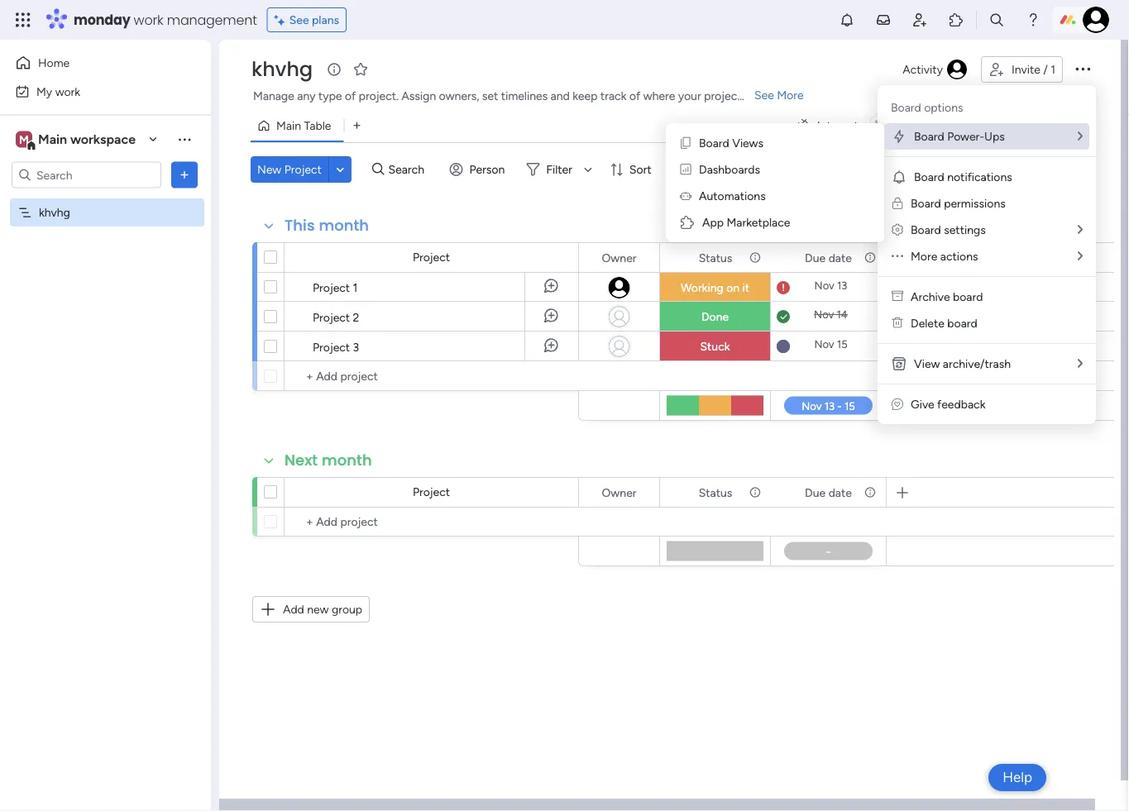 Task type: vqa. For each thing, say whether or not it's contained in the screenshot.
add view image
yes



Task type: describe. For each thing, give the bounding box(es) containing it.
+ Add project text field
[[293, 512, 571, 532]]

app marketplace image
[[679, 214, 696, 231]]

actions
[[941, 249, 979, 264]]

options
[[924, 101, 964, 115]]

13
[[837, 279, 848, 293]]

show board description image
[[324, 61, 344, 78]]

workspace selection element
[[16, 130, 138, 151]]

owners,
[[439, 89, 479, 103]]

project
[[704, 89, 742, 103]]

type
[[319, 89, 342, 103]]

view
[[914, 357, 940, 371]]

see plans
[[289, 13, 339, 27]]

new project button
[[251, 156, 328, 183]]

my work button
[[10, 78, 178, 105]]

board for board options
[[891, 101, 922, 115]]

date for first due date field
[[829, 251, 852, 265]]

my
[[36, 84, 52, 98]]

board for archive board
[[953, 290, 983, 304]]

help image
[[1025, 12, 1042, 28]]

invite / 1
[[1012, 62, 1056, 77]]

permissions
[[944, 197, 1006, 211]]

your
[[678, 89, 702, 103]]

nov 15
[[815, 338, 848, 351]]

done
[[702, 310, 729, 324]]

list arrow image for view archive/trash
[[1078, 358, 1083, 370]]

new project
[[257, 163, 322, 177]]

invite
[[1012, 62, 1041, 77]]

dashboards
[[699, 163, 761, 177]]

1 owner field from the top
[[598, 249, 641, 267]]

see more link
[[753, 87, 806, 103]]

gary orlando image
[[1083, 7, 1110, 33]]

management
[[167, 10, 257, 29]]

khvhg field
[[247, 55, 317, 83]]

board power-ups image
[[891, 128, 908, 145]]

on
[[727, 281, 740, 295]]

feedback
[[938, 398, 986, 412]]

workspace image
[[16, 130, 32, 149]]

automate
[[990, 119, 1042, 133]]

main table
[[276, 119, 331, 133]]

project inside button
[[284, 163, 322, 177]]

archive/trash
[[943, 357, 1011, 371]]

board permissions
[[911, 197, 1006, 211]]

table
[[304, 119, 331, 133]]

list arrow image for board power-ups
[[1078, 130, 1083, 142]]

see more
[[755, 88, 804, 102]]

settings
[[944, 223, 986, 237]]

2 status field from the top
[[695, 484, 737, 502]]

m
[[19, 132, 29, 146]]

board options
[[891, 101, 964, 115]]

home button
[[10, 50, 178, 76]]

give
[[911, 398, 935, 412]]

home
[[38, 56, 70, 70]]

ups
[[985, 130, 1005, 144]]

filter button
[[520, 156, 598, 183]]

archive
[[911, 290, 950, 304]]

see plans button
[[267, 7, 347, 32]]

nov for nov 13
[[815, 279, 835, 293]]

v2 user feedback image
[[892, 398, 904, 412]]

manage
[[253, 89, 294, 103]]

person button
[[443, 156, 515, 183]]

marketplace
[[727, 216, 791, 230]]

hide button
[[667, 156, 728, 183]]

invite members image
[[912, 12, 928, 28]]

0 vertical spatial options image
[[1073, 59, 1093, 78]]

1 of from the left
[[345, 89, 356, 103]]

add view image
[[354, 120, 360, 132]]

v2 automations outline image
[[680, 189, 692, 203]]

add to favorites image
[[353, 61, 369, 77]]

14
[[837, 308, 848, 321]]

app
[[703, 216, 724, 230]]

1 due date field from the top
[[801, 249, 856, 267]]

angle down image
[[336, 163, 344, 176]]

collapse board header image
[[1079, 119, 1092, 132]]

activity
[[903, 62, 943, 77]]

status for 2nd status field from the bottom of the page
[[699, 251, 733, 265]]

hide
[[693, 163, 718, 177]]

board for board views
[[699, 136, 730, 150]]

main workspace
[[38, 132, 136, 147]]

board power-ups
[[914, 130, 1005, 144]]

delete board
[[911, 317, 978, 331]]

v2 overdue deadline image
[[777, 280, 790, 296]]

new
[[307, 603, 329, 617]]

project 2
[[313, 310, 360, 324]]

2 owner field from the top
[[598, 484, 641, 502]]

search everything image
[[989, 12, 1005, 28]]

v2 search image
[[372, 160, 384, 179]]

v2 views icon image
[[681, 136, 691, 150]]

keep
[[573, 89, 598, 103]]

app marketplace
[[703, 216, 791, 230]]

plans
[[312, 13, 339, 27]]

view archive/trash
[[914, 357, 1011, 371]]

this month
[[285, 215, 369, 236]]

delete
[[911, 317, 945, 331]]

my work
[[36, 84, 80, 98]]

due for first due date field
[[805, 251, 826, 265]]

nov for nov 15
[[815, 338, 835, 351]]

it
[[743, 281, 750, 295]]

list arrow image for board settings
[[1078, 224, 1083, 236]]

3
[[353, 340, 359, 354]]

apps image
[[948, 12, 965, 28]]

board for board power-ups
[[914, 130, 945, 144]]



Task type: locate. For each thing, give the bounding box(es) containing it.
views
[[733, 136, 764, 150]]

column information image
[[864, 251, 877, 264], [749, 486, 762, 499], [864, 486, 877, 499]]

menu containing board options
[[878, 85, 1096, 425]]

list arrow image for more actions
[[1078, 250, 1083, 262]]

1 vertical spatial month
[[322, 450, 372, 471]]

of
[[345, 89, 356, 103], [630, 89, 641, 103]]

0 vertical spatial due date field
[[801, 249, 856, 267]]

1 up "2"
[[353, 281, 358, 295]]

1 vertical spatial status field
[[695, 484, 737, 502]]

1 inside invite / 1 button
[[1051, 62, 1056, 77]]

dapulse archived image
[[892, 290, 904, 304]]

project
[[284, 163, 322, 177], [413, 250, 450, 264], [313, 281, 350, 295], [313, 310, 350, 324], [313, 340, 350, 354], [413, 485, 450, 499]]

monday work management
[[74, 10, 257, 29]]

0 horizontal spatial khvhg
[[39, 206, 70, 220]]

work for my
[[55, 84, 80, 98]]

main left table
[[276, 119, 301, 133]]

sort button
[[603, 156, 662, 183]]

0 vertical spatial board
[[953, 290, 983, 304]]

board for board notifications
[[914, 170, 945, 184]]

khvhg
[[252, 55, 313, 83], [39, 206, 70, 220]]

nov 14
[[814, 308, 848, 321]]

date for second due date field from the top of the page
[[829, 486, 852, 500]]

work right my
[[55, 84, 80, 98]]

option
[[0, 198, 211, 201]]

automations
[[699, 189, 766, 203]]

board for board settings
[[911, 223, 942, 237]]

Search in workspace field
[[35, 166, 138, 185]]

1 horizontal spatial 1
[[1051, 62, 1056, 77]]

0 horizontal spatial of
[[345, 89, 356, 103]]

This month field
[[281, 215, 373, 237]]

main
[[276, 119, 301, 133], [38, 132, 67, 147]]

1 vertical spatial more
[[911, 249, 938, 264]]

1 vertical spatial khvhg
[[39, 206, 70, 220]]

see for see plans
[[289, 13, 309, 27]]

project 1
[[313, 281, 358, 295]]

more dots image
[[892, 249, 904, 264]]

nov for nov 14
[[814, 308, 834, 321]]

see left "plans"
[[289, 13, 309, 27]]

2 list arrow image from the top
[[1078, 358, 1083, 370]]

see for see more
[[755, 88, 774, 102]]

board settings
[[911, 223, 986, 237]]

board up board power-ups image
[[891, 101, 922, 115]]

1 vertical spatial owner field
[[598, 484, 641, 502]]

1 date from the top
[[829, 251, 852, 265]]

1 list arrow image from the top
[[1078, 130, 1083, 142]]

board down board options
[[914, 130, 945, 144]]

0 horizontal spatial 1
[[353, 281, 358, 295]]

month inside next month field
[[322, 450, 372, 471]]

more actions
[[911, 249, 979, 264]]

track
[[601, 89, 627, 103]]

column information image
[[749, 251, 762, 264]]

owner
[[602, 251, 637, 265], [602, 486, 637, 500]]

nov
[[815, 279, 835, 293], [814, 308, 834, 321], [815, 338, 835, 351]]

more up 'dapulse integrations' icon
[[777, 88, 804, 102]]

0 horizontal spatial work
[[55, 84, 80, 98]]

0 vertical spatial status
[[699, 251, 733, 265]]

see
[[289, 13, 309, 27], [755, 88, 774, 102]]

board right board notifications image
[[914, 170, 945, 184]]

work inside button
[[55, 84, 80, 98]]

select product image
[[15, 12, 31, 28]]

1 due date from the top
[[805, 251, 852, 265]]

main table button
[[251, 113, 344, 139]]

list arrow image
[[1078, 224, 1083, 236], [1078, 358, 1083, 370]]

1 due from the top
[[805, 251, 826, 265]]

2 list arrow image from the top
[[1078, 250, 1083, 262]]

work right monday
[[134, 10, 163, 29]]

0 vertical spatial list arrow image
[[1078, 224, 1083, 236]]

timelines
[[501, 89, 548, 103]]

Status field
[[695, 249, 737, 267], [695, 484, 737, 502]]

month inside this month field
[[319, 215, 369, 236]]

v2 delete line image
[[892, 317, 904, 331]]

1 horizontal spatial more
[[911, 249, 938, 264]]

menu
[[878, 85, 1096, 425]]

main inside button
[[276, 119, 301, 133]]

board
[[953, 290, 983, 304], [948, 317, 978, 331]]

0 vertical spatial more
[[777, 88, 804, 102]]

1 vertical spatial status
[[699, 486, 733, 500]]

0 vertical spatial khvhg
[[252, 55, 313, 83]]

due date for second due date field from the top of the page
[[805, 486, 852, 500]]

2 due date field from the top
[[801, 484, 856, 502]]

1 status from the top
[[699, 251, 733, 265]]

month
[[319, 215, 369, 236], [322, 450, 372, 471]]

filter
[[546, 163, 573, 177]]

main for main table
[[276, 119, 301, 133]]

board views
[[699, 136, 764, 150]]

of right type
[[345, 89, 356, 103]]

add
[[283, 603, 304, 617]]

see right project
[[755, 88, 774, 102]]

/
[[1044, 62, 1048, 77]]

nov left 13
[[815, 279, 835, 293]]

integrate
[[818, 119, 865, 133]]

Owner field
[[598, 249, 641, 267], [598, 484, 641, 502]]

0 vertical spatial list arrow image
[[1078, 130, 1083, 142]]

dapulse admin menu image
[[892, 223, 904, 237]]

board down archive board
[[948, 317, 978, 331]]

board notifications
[[914, 170, 1013, 184]]

khvhg up manage
[[252, 55, 313, 83]]

board notifications image
[[891, 169, 908, 185]]

0 vertical spatial date
[[829, 251, 852, 265]]

1 vertical spatial work
[[55, 84, 80, 98]]

0 horizontal spatial see
[[289, 13, 309, 27]]

assign
[[402, 89, 436, 103]]

project.
[[359, 89, 399, 103]]

1 horizontal spatial of
[[630, 89, 641, 103]]

month for this month
[[319, 215, 369, 236]]

0 vertical spatial owner field
[[598, 249, 641, 267]]

1 vertical spatial due date
[[805, 486, 852, 500]]

board right dapulse admin menu icon
[[911, 223, 942, 237]]

1 vertical spatial date
[[829, 486, 852, 500]]

2 due date from the top
[[805, 486, 852, 500]]

any
[[297, 89, 316, 103]]

1 list arrow image from the top
[[1078, 224, 1083, 236]]

main for main workspace
[[38, 132, 67, 147]]

1 owner from the top
[[602, 251, 637, 265]]

invite / 1 button
[[981, 56, 1063, 83]]

workspace options image
[[176, 131, 193, 148]]

0 horizontal spatial main
[[38, 132, 67, 147]]

1 vertical spatial options image
[[176, 167, 193, 183]]

1 horizontal spatial see
[[755, 88, 774, 102]]

where
[[643, 89, 676, 103]]

manage any type of project. assign owners, set timelines and keep track of where your project stands.
[[253, 89, 781, 103]]

sort
[[630, 163, 652, 177]]

0 horizontal spatial more
[[777, 88, 804, 102]]

help button
[[989, 765, 1047, 792]]

monday
[[74, 10, 130, 29]]

0 vertical spatial work
[[134, 10, 163, 29]]

1 nov from the top
[[815, 279, 835, 293]]

month right next
[[322, 450, 372, 471]]

group
[[332, 603, 363, 617]]

nov left 15
[[815, 338, 835, 351]]

options image
[[1073, 59, 1093, 78], [176, 167, 193, 183]]

set
[[482, 89, 498, 103]]

and
[[551, 89, 570, 103]]

project 3
[[313, 340, 359, 354]]

v2 done deadline image
[[777, 309, 790, 325]]

khvhg list box
[[0, 195, 211, 450]]

arrow down image
[[578, 160, 598, 180]]

0 vertical spatial due date
[[805, 251, 852, 265]]

autopilot image
[[969, 114, 983, 136]]

board for delete board
[[948, 317, 978, 331]]

power-
[[948, 130, 985, 144]]

archive board
[[911, 290, 983, 304]]

month for next month
[[322, 450, 372, 471]]

1 horizontal spatial main
[[276, 119, 301, 133]]

main right workspace image at the top left of page
[[38, 132, 67, 147]]

next
[[285, 450, 318, 471]]

2 owner from the top
[[602, 486, 637, 500]]

list arrow image
[[1078, 130, 1083, 142], [1078, 250, 1083, 262]]

1 horizontal spatial khvhg
[[252, 55, 313, 83]]

khvhg down 'search in workspace' field
[[39, 206, 70, 220]]

more right 'more dots' image
[[911, 249, 938, 264]]

options image right /
[[1073, 59, 1093, 78]]

1 vertical spatial owner
[[602, 486, 637, 500]]

next month
[[285, 450, 372, 471]]

1 vertical spatial board
[[948, 317, 978, 331]]

add new group button
[[252, 597, 370, 623]]

board up hide
[[699, 136, 730, 150]]

options image down workspace options icon
[[176, 167, 193, 183]]

1 horizontal spatial work
[[134, 10, 163, 29]]

dapulse integrations image
[[799, 120, 811, 132]]

1 vertical spatial 1
[[353, 281, 358, 295]]

working
[[681, 281, 724, 295]]

stands.
[[745, 89, 781, 103]]

this
[[285, 215, 315, 236]]

1 right /
[[1051, 62, 1056, 77]]

0 vertical spatial nov
[[815, 279, 835, 293]]

3 nov from the top
[[815, 338, 835, 351]]

activity button
[[896, 56, 975, 83]]

due date for first due date field
[[805, 251, 852, 265]]

1 vertical spatial due
[[805, 486, 826, 500]]

1
[[1051, 62, 1056, 77], [353, 281, 358, 295]]

1 vertical spatial nov
[[814, 308, 834, 321]]

give feedback
[[911, 398, 986, 412]]

0 horizontal spatial options image
[[176, 167, 193, 183]]

1 vertical spatial due date field
[[801, 484, 856, 502]]

workspace
[[70, 132, 136, 147]]

Search field
[[384, 158, 434, 181]]

+ Add project text field
[[293, 367, 571, 386]]

nov left 14
[[814, 308, 834, 321]]

person
[[470, 163, 505, 177]]

2
[[353, 310, 360, 324]]

Due date field
[[801, 249, 856, 267], [801, 484, 856, 502]]

2 of from the left
[[630, 89, 641, 103]]

of right track
[[630, 89, 641, 103]]

notifications image
[[839, 12, 856, 28]]

0 vertical spatial status field
[[695, 249, 737, 267]]

0 vertical spatial owner
[[602, 251, 637, 265]]

khvhg inside khvhg list box
[[39, 206, 70, 220]]

date
[[829, 251, 852, 265], [829, 486, 852, 500]]

stuck
[[700, 340, 730, 354]]

1 horizontal spatial options image
[[1073, 59, 1093, 78]]

work for monday
[[134, 10, 163, 29]]

add new group
[[283, 603, 363, 617]]

0 vertical spatial month
[[319, 215, 369, 236]]

2 vertical spatial nov
[[815, 338, 835, 351]]

help
[[1003, 770, 1033, 787]]

view archive/trash image
[[891, 356, 908, 372]]

2 status from the top
[[699, 486, 733, 500]]

1 vertical spatial see
[[755, 88, 774, 102]]

board right v2 permission outline icon
[[911, 197, 942, 211]]

v2 permission outline image
[[893, 197, 903, 211]]

main inside workspace selection element
[[38, 132, 67, 147]]

nov 13
[[815, 279, 848, 293]]

month right the 'this' on the left top of the page
[[319, 215, 369, 236]]

0 vertical spatial due
[[805, 251, 826, 265]]

1 status field from the top
[[695, 249, 737, 267]]

Next month field
[[281, 450, 376, 472]]

due date
[[805, 251, 852, 265], [805, 486, 852, 500]]

1 vertical spatial list arrow image
[[1078, 250, 1083, 262]]

status for 1st status field from the bottom of the page
[[699, 486, 733, 500]]

2 nov from the top
[[814, 308, 834, 321]]

board for board permissions
[[911, 197, 942, 211]]

inbox image
[[876, 12, 892, 28]]

1 vertical spatial list arrow image
[[1078, 358, 1083, 370]]

due for second due date field from the top of the page
[[805, 486, 826, 500]]

board up delete board on the top of page
[[953, 290, 983, 304]]

2 due from the top
[[805, 486, 826, 500]]

0 vertical spatial see
[[289, 13, 309, 27]]

0 vertical spatial 1
[[1051, 62, 1056, 77]]

v2 overview line image
[[681, 163, 691, 177]]

see inside button
[[289, 13, 309, 27]]

2 date from the top
[[829, 486, 852, 500]]

15
[[837, 338, 848, 351]]



